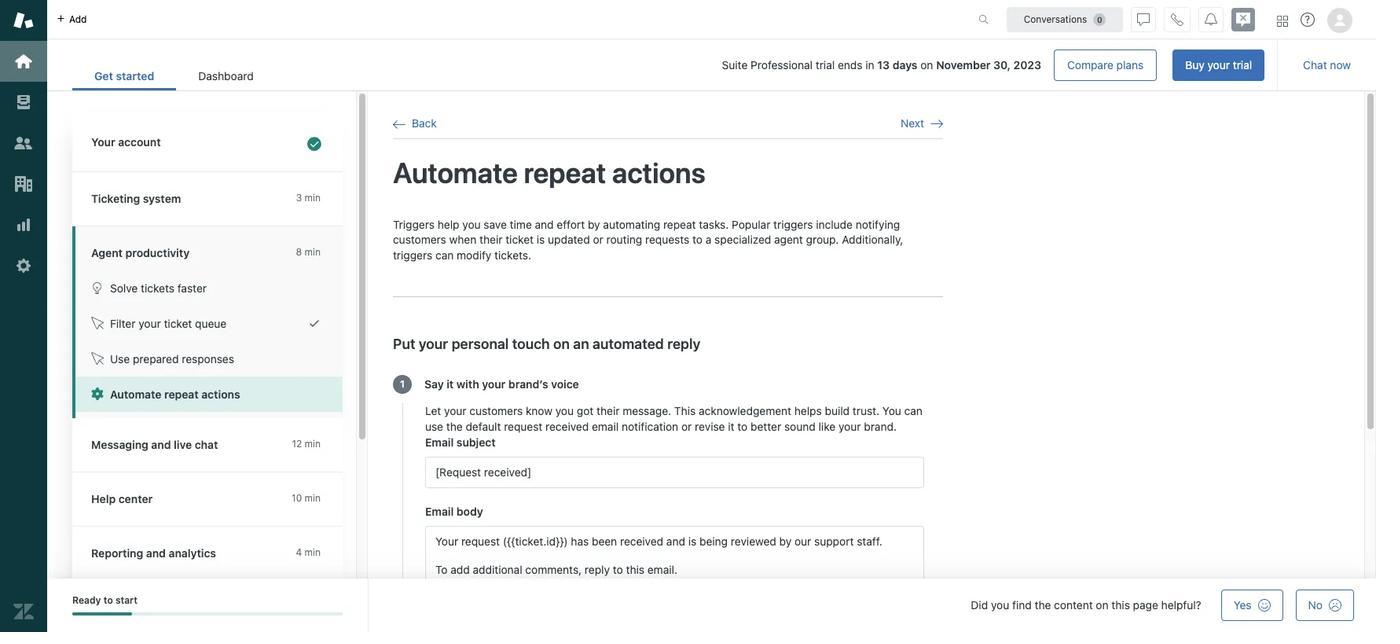 Task type: vqa. For each thing, say whether or not it's contained in the screenshot.
the under in the Number of chats you are allowed to take. Admins can edit other chat routing settings under
no



Task type: locate. For each thing, give the bounding box(es) containing it.
use
[[110, 352, 130, 366]]

messaging and live chat heading
[[72, 418, 359, 473]]

automate repeat actions up the 'effort'
[[393, 156, 706, 190]]

zendesk products image
[[1278, 15, 1289, 26]]

1 horizontal spatial the
[[1035, 598, 1052, 612]]

ticketing system heading
[[72, 172, 359, 226]]

on left an
[[553, 336, 570, 353]]

trial left "ends"
[[816, 58, 835, 72]]

repeat
[[524, 156, 606, 190], [664, 217, 696, 231], [164, 388, 199, 401]]

and left live on the bottom left of page
[[151, 438, 171, 451]]

repeat up requests
[[664, 217, 696, 231]]

0 horizontal spatial you
[[463, 217, 481, 231]]

helpful?
[[1162, 598, 1202, 612]]

2 min from the top
[[305, 246, 321, 258]]

repeat down "use prepared responses"
[[164, 388, 199, 401]]

your for ticket
[[139, 317, 161, 330]]

13
[[878, 58, 890, 72]]

message.
[[623, 404, 672, 418]]

use prepared responses
[[110, 352, 234, 366]]

1 vertical spatial you
[[556, 404, 574, 418]]

0 vertical spatial triggers
[[774, 217, 813, 231]]

get help image
[[1301, 13, 1315, 27]]

reporting and analytics heading
[[72, 527, 359, 581]]

3
[[296, 192, 302, 204]]

min right 3
[[305, 192, 321, 204]]

you inside the let your customers know you got their message. this acknowledgement helps build trust. you can use the default request received email notification or revise it to better sound like your brand.
[[556, 404, 574, 418]]

and
[[535, 217, 554, 231], [151, 438, 171, 451], [146, 546, 166, 560]]

customers
[[393, 233, 446, 246], [470, 404, 523, 418]]

on
[[921, 58, 934, 72], [553, 336, 570, 353], [1096, 598, 1109, 612]]

time
[[510, 217, 532, 231]]

to down the acknowledgement
[[738, 420, 748, 433]]

main element
[[0, 0, 47, 632]]

1 vertical spatial repeat
[[664, 217, 696, 231]]

automate up help
[[393, 156, 518, 190]]

0 vertical spatial to
[[693, 233, 703, 246]]

1 vertical spatial to
[[738, 420, 748, 433]]

2 horizontal spatial repeat
[[664, 217, 696, 231]]

brand's
[[509, 378, 549, 391]]

min inside agent productivity heading
[[305, 246, 321, 258]]

0 horizontal spatial automate repeat actions
[[110, 388, 240, 401]]

ends
[[838, 58, 863, 72]]

0 horizontal spatial ticket
[[164, 317, 192, 330]]

2 vertical spatial repeat
[[164, 388, 199, 401]]

body
[[457, 505, 483, 518]]

1 vertical spatial ticket
[[164, 317, 192, 330]]

tab list containing get started
[[72, 61, 276, 90]]

1 horizontal spatial triggers
[[774, 217, 813, 231]]

add
[[69, 13, 87, 25]]

0 horizontal spatial customers
[[393, 233, 446, 246]]

Email body field
[[425, 457, 925, 489]]

1 horizontal spatial automate
[[393, 156, 518, 190]]

yes
[[1234, 598, 1252, 612]]

2 vertical spatial on
[[1096, 598, 1109, 612]]

trial inside buy your trial button
[[1233, 58, 1253, 72]]

1 horizontal spatial can
[[905, 404, 923, 418]]

1 vertical spatial and
[[151, 438, 171, 451]]

1 vertical spatial actions
[[201, 388, 240, 401]]

messaging
[[91, 438, 148, 451]]

email for email subject
[[425, 436, 454, 449]]

compare plans
[[1068, 58, 1144, 72]]

automate down use
[[110, 388, 162, 401]]

and inside triggers help you save time and effort by automating repeat tasks. popular triggers include notifying customers when their ticket is updated or routing requests to a specialized agent group. additionally, triggers can modify tickets.
[[535, 217, 554, 231]]

on inside put your personal touch on an automated reply region
[[553, 336, 570, 353]]

faster
[[177, 281, 207, 295]]

admin image
[[13, 256, 34, 276]]

min for agent productivity
[[305, 246, 321, 258]]

0 vertical spatial repeat
[[524, 156, 606, 190]]

November 30, 2023 text field
[[937, 58, 1042, 72]]

triggers down triggers
[[393, 248, 433, 262]]

can down when
[[436, 248, 454, 262]]

0 horizontal spatial triggers
[[393, 248, 433, 262]]

0 vertical spatial or
[[593, 233, 604, 246]]

1 horizontal spatial ticket
[[506, 233, 534, 246]]

back button
[[393, 116, 437, 131]]

ticket down time
[[506, 233, 534, 246]]

0 vertical spatial on
[[921, 58, 934, 72]]

min right 10
[[305, 492, 321, 504]]

0 horizontal spatial actions
[[201, 388, 240, 401]]

the right find
[[1035, 598, 1052, 612]]

0 vertical spatial ticket
[[506, 233, 534, 246]]

include
[[816, 217, 853, 231]]

1 horizontal spatial their
[[597, 404, 620, 418]]

0 vertical spatial their
[[480, 233, 503, 246]]

email
[[425, 436, 454, 449], [425, 505, 454, 518]]

automate inside button
[[110, 388, 162, 401]]

specialized
[[715, 233, 772, 246]]

1 horizontal spatial customers
[[470, 404, 523, 418]]

0 horizontal spatial or
[[593, 233, 604, 246]]

2 vertical spatial to
[[104, 594, 113, 606]]

min inside the help center heading
[[305, 492, 321, 504]]

helps
[[795, 404, 822, 418]]

0 vertical spatial can
[[436, 248, 454, 262]]

back
[[412, 116, 437, 130]]

by
[[588, 217, 600, 231]]

2 email from the top
[[425, 505, 454, 518]]

0 vertical spatial you
[[463, 217, 481, 231]]

to up progress bar image
[[104, 594, 113, 606]]

like
[[819, 420, 836, 433]]

this
[[1112, 598, 1131, 612]]

notifications image
[[1205, 13, 1218, 26]]

5 min from the top
[[305, 546, 321, 558]]

or inside triggers help you save time and effort by automating repeat tasks. popular triggers include notifying customers when their ticket is updated or routing requests to a specialized agent group. additionally, triggers can modify tickets.
[[593, 233, 604, 246]]

1 vertical spatial automate
[[110, 388, 162, 401]]

repeat up the 'effort'
[[524, 156, 606, 190]]

customers down triggers
[[393, 233, 446, 246]]

on inside 'section'
[[921, 58, 934, 72]]

trial down zendesk chat icon
[[1233, 58, 1253, 72]]

responses
[[182, 352, 234, 366]]

this
[[675, 404, 696, 418]]

ticket left queue
[[164, 317, 192, 330]]

2 vertical spatial and
[[146, 546, 166, 560]]

1 horizontal spatial trial
[[1233, 58, 1253, 72]]

footer
[[47, 579, 1377, 632]]

ticket inside button
[[164, 317, 192, 330]]

you right did
[[991, 598, 1010, 612]]

get started
[[94, 69, 154, 83]]

or inside the let your customers know you got their message. this acknowledgement helps build trust. you can use the default request received email notification or revise it to better sound like your brand.
[[682, 420, 692, 433]]

0 horizontal spatial their
[[480, 233, 503, 246]]

on left this at the bottom right
[[1096, 598, 1109, 612]]

help
[[438, 217, 460, 231]]

your down the build
[[839, 420, 861, 433]]

actions
[[612, 156, 706, 190], [201, 388, 240, 401]]

on inside "footer"
[[1096, 598, 1109, 612]]

your right with at left bottom
[[482, 378, 506, 391]]

email subject
[[425, 436, 496, 449]]

customers inside the let your customers know you got their message. this acknowledgement helps build trust. you can use the default request received email notification or revise it to better sound like your brand.
[[470, 404, 523, 418]]

1 email from the top
[[425, 436, 454, 449]]

0 vertical spatial it
[[447, 378, 454, 391]]

1
[[400, 378, 405, 390]]

tasks.
[[699, 217, 729, 231]]

tab list
[[72, 61, 276, 90]]

min right 4
[[305, 546, 321, 558]]

0 vertical spatial automate repeat actions
[[393, 156, 706, 190]]

1 vertical spatial customers
[[470, 404, 523, 418]]

0 horizontal spatial on
[[553, 336, 570, 353]]

an
[[573, 336, 589, 353]]

let
[[425, 404, 441, 418]]

1 vertical spatial it
[[728, 420, 735, 433]]

page
[[1134, 598, 1159, 612]]

email down "use"
[[425, 436, 454, 449]]

1 horizontal spatial you
[[556, 404, 574, 418]]

your right filter
[[139, 317, 161, 330]]

1 vertical spatial on
[[553, 336, 570, 353]]

30,
[[994, 58, 1011, 72]]

zendesk image
[[13, 601, 34, 622]]

days
[[893, 58, 918, 72]]

1 horizontal spatial actions
[[612, 156, 706, 190]]

4 min from the top
[[305, 492, 321, 504]]

buy your trial
[[1186, 58, 1253, 72]]

help center
[[91, 492, 153, 506]]

1 vertical spatial or
[[682, 420, 692, 433]]

let your customers know you got their message. this acknowledgement helps build trust. you can use the default request received email notification or revise it to better sound like your brand.
[[425, 404, 923, 433]]

0 horizontal spatial the
[[446, 420, 463, 433]]

min inside ticketing system heading
[[305, 192, 321, 204]]

to left a
[[693, 233, 703, 246]]

revise
[[695, 420, 725, 433]]

4
[[296, 546, 302, 558]]

min right 12
[[305, 438, 321, 450]]

and up is
[[535, 217, 554, 231]]

customers up default
[[470, 404, 523, 418]]

trial for your
[[1233, 58, 1253, 72]]

brand.
[[864, 420, 897, 433]]

solve tickets faster button
[[75, 270, 343, 306]]

2 horizontal spatial you
[[991, 598, 1010, 612]]

1 min from the top
[[305, 192, 321, 204]]

their inside the let your customers know you got their message. this acknowledgement helps build trust. you can use the default request received email notification or revise it to better sound like your brand.
[[597, 404, 620, 418]]

your account
[[91, 135, 161, 149]]

1 vertical spatial their
[[597, 404, 620, 418]]

request
[[504, 420, 543, 433]]

put your personal touch on an automated reply region
[[393, 217, 943, 632]]

you up when
[[463, 217, 481, 231]]

0 vertical spatial automate
[[393, 156, 518, 190]]

ticket inside triggers help you save time and effort by automating repeat tasks. popular triggers include notifying customers when their ticket is updated or routing requests to a specialized agent group. additionally, triggers can modify tickets.
[[506, 233, 534, 246]]

min right 8
[[305, 246, 321, 258]]

1 horizontal spatial or
[[682, 420, 692, 433]]

0 vertical spatial and
[[535, 217, 554, 231]]

can
[[436, 248, 454, 262], [905, 404, 923, 418]]

center
[[119, 492, 153, 506]]

min inside messaging and live chat heading
[[305, 438, 321, 450]]

1 horizontal spatial it
[[728, 420, 735, 433]]

0 horizontal spatial automate
[[110, 388, 162, 401]]

1 vertical spatial can
[[905, 404, 923, 418]]

filter your ticket queue
[[110, 317, 227, 330]]

actions inside content-title region
[[612, 156, 706, 190]]

0 horizontal spatial can
[[436, 248, 454, 262]]

conversations button
[[1007, 7, 1124, 32]]

notification
[[622, 420, 679, 433]]

and for messaging and live chat
[[151, 438, 171, 451]]

0 vertical spatial actions
[[612, 156, 706, 190]]

or down this
[[682, 420, 692, 433]]

section
[[288, 50, 1265, 81]]

buy
[[1186, 58, 1205, 72]]

yes button
[[1222, 590, 1284, 621]]

effort
[[557, 217, 585, 231]]

did you find the content on this page helpful?
[[971, 598, 1202, 612]]

organizations image
[[13, 174, 34, 194]]

put
[[393, 336, 416, 353]]

or down by
[[593, 233, 604, 246]]

your
[[91, 135, 115, 149]]

your right buy
[[1208, 58, 1230, 72]]

live
[[174, 438, 192, 451]]

automate repeat actions inside content-title region
[[393, 156, 706, 190]]

triggers
[[774, 217, 813, 231], [393, 248, 433, 262]]

0 horizontal spatial trial
[[816, 58, 835, 72]]

their inside triggers help you save time and effort by automating repeat tasks. popular triggers include notifying customers when their ticket is updated or routing requests to a specialized agent group. additionally, triggers can modify tickets.
[[480, 233, 503, 246]]

3 min from the top
[[305, 438, 321, 450]]

you
[[463, 217, 481, 231], [556, 404, 574, 418], [991, 598, 1010, 612]]

customers inside triggers help you save time and effort by automating repeat tasks. popular triggers include notifying customers when their ticket is updated or routing requests to a specialized agent group. additionally, triggers can modify tickets.
[[393, 233, 446, 246]]

0 vertical spatial email
[[425, 436, 454, 449]]

ready
[[72, 594, 101, 606]]

1 horizontal spatial to
[[693, 233, 703, 246]]

actions up automating
[[612, 156, 706, 190]]

their up email on the bottom left
[[597, 404, 620, 418]]

your inside 'section'
[[1208, 58, 1230, 72]]

and left analytics
[[146, 546, 166, 560]]

footer containing did you find the content on this page helpful?
[[47, 579, 1377, 632]]

professional
[[751, 58, 813, 72]]

section containing suite professional trial ends in
[[288, 50, 1265, 81]]

triggers up agent
[[774, 217, 813, 231]]

1 trial from the left
[[816, 58, 835, 72]]

it down the acknowledgement
[[728, 420, 735, 433]]

2 horizontal spatial to
[[738, 420, 748, 433]]

0 vertical spatial the
[[446, 420, 463, 433]]

your right the put
[[419, 336, 448, 353]]

analytics
[[169, 546, 216, 560]]

0 horizontal spatial it
[[447, 378, 454, 391]]

1 horizontal spatial on
[[921, 58, 934, 72]]

it inside the let your customers know you got their message. this acknowledgement helps build trust. you can use the default request received email notification or revise it to better sound like your brand.
[[728, 420, 735, 433]]

automate repeat actions down "use prepared responses"
[[110, 388, 240, 401]]

1 horizontal spatial repeat
[[524, 156, 606, 190]]

agent productivity heading
[[72, 226, 359, 270]]

their down save
[[480, 233, 503, 246]]

the
[[446, 420, 463, 433], [1035, 598, 1052, 612]]

on right the days
[[921, 58, 934, 72]]

0 horizontal spatial repeat
[[164, 388, 199, 401]]

default
[[466, 420, 501, 433]]

the up email subject
[[446, 420, 463, 433]]

min inside reporting and analytics heading
[[305, 546, 321, 558]]

group.
[[806, 233, 839, 246]]

2 trial from the left
[[1233, 58, 1253, 72]]

routing
[[607, 233, 643, 246]]

actions down 'use prepared responses' button
[[201, 388, 240, 401]]

can right you
[[905, 404, 923, 418]]

compare plans button
[[1054, 50, 1158, 81]]

repeat inside triggers help you save time and effort by automating repeat tasks. popular triggers include notifying customers when their ticket is updated or routing requests to a specialized agent group. additionally, triggers can modify tickets.
[[664, 217, 696, 231]]

0 vertical spatial customers
[[393, 233, 446, 246]]

2 vertical spatial you
[[991, 598, 1010, 612]]

it right say
[[447, 378, 454, 391]]

1 vertical spatial email
[[425, 505, 454, 518]]

2 horizontal spatial on
[[1096, 598, 1109, 612]]

your right let
[[444, 404, 467, 418]]

1 vertical spatial automate repeat actions
[[110, 388, 240, 401]]

ticket
[[506, 233, 534, 246], [164, 317, 192, 330]]

email left body on the bottom
[[425, 505, 454, 518]]

min for help center
[[305, 492, 321, 504]]

reporting and analytics
[[91, 546, 216, 560]]

you up received
[[556, 404, 574, 418]]

filter
[[110, 317, 136, 330]]

1 horizontal spatial automate repeat actions
[[393, 156, 706, 190]]



Task type: describe. For each thing, give the bounding box(es) containing it.
build
[[825, 404, 850, 418]]

ready to start
[[72, 594, 138, 606]]

customers image
[[13, 133, 34, 153]]

dashboard tab
[[176, 61, 276, 90]]

your account heading
[[72, 116, 359, 172]]

and for reporting and analytics
[[146, 546, 166, 560]]

subject
[[457, 436, 496, 449]]

automated
[[593, 336, 664, 353]]

progress-bar progress bar
[[72, 613, 343, 616]]

triggers help you save time and effort by automating repeat tasks. popular triggers include notifying customers when their ticket is updated or routing requests to a specialized agent group. additionally, triggers can modify tickets.
[[393, 217, 904, 262]]

automate repeat actions button
[[75, 377, 343, 412]]

your for personal
[[419, 336, 448, 353]]

november
[[937, 58, 991, 72]]

notifying
[[856, 217, 900, 231]]

content
[[1055, 598, 1093, 612]]

can inside triggers help you save time and effort by automating repeat tasks. popular triggers include notifying customers when their ticket is updated or routing requests to a specialized agent group. additionally, triggers can modify tickets.
[[436, 248, 454, 262]]

solve tickets faster
[[110, 281, 207, 295]]

ticketing
[[91, 192, 140, 205]]

personal
[[452, 336, 509, 353]]

requests
[[646, 233, 690, 246]]

actions inside button
[[201, 388, 240, 401]]

filter your ticket queue button
[[75, 306, 343, 341]]

got
[[577, 404, 594, 418]]

now
[[1331, 58, 1352, 72]]

automate inside content-title region
[[393, 156, 518, 190]]

better
[[751, 420, 782, 433]]

get started image
[[13, 51, 34, 72]]

to inside the let your customers know you got their message. this acknowledgement helps build trust. you can use the default request received email notification or revise it to better sound like your brand.
[[738, 420, 748, 433]]

email
[[592, 420, 619, 433]]

next
[[901, 116, 925, 130]]

get
[[94, 69, 113, 83]]

chat now button
[[1291, 50, 1364, 81]]

1 vertical spatial the
[[1035, 598, 1052, 612]]

min for ticketing system
[[305, 192, 321, 204]]

automate repeat actions inside button
[[110, 388, 240, 401]]

3 min
[[296, 192, 321, 204]]

button displays agent's chat status as invisible. image
[[1138, 13, 1150, 26]]

sound
[[785, 420, 816, 433]]

4 min
[[296, 546, 321, 558]]

voice
[[551, 378, 579, 391]]

conversations
[[1024, 13, 1088, 25]]

a
[[706, 233, 712, 246]]

save
[[484, 217, 507, 231]]

started
[[116, 69, 154, 83]]

can inside the let your customers know you got their message. this acknowledgement helps build trust. you can use the default request received email notification or revise it to better sound like your brand.
[[905, 404, 923, 418]]

trust.
[[853, 404, 880, 418]]

your account button
[[72, 116, 340, 171]]

you inside "footer"
[[991, 598, 1010, 612]]

zendesk support image
[[13, 10, 34, 31]]

modify
[[457, 248, 492, 262]]

repeat inside content-title region
[[524, 156, 606, 190]]

progress bar image
[[72, 613, 132, 616]]

email body
[[425, 505, 483, 518]]

additionally,
[[842, 233, 904, 246]]

system
[[143, 192, 181, 205]]

email for email body
[[425, 505, 454, 518]]

10
[[292, 492, 302, 504]]

min for reporting and analytics
[[305, 546, 321, 558]]

productivity
[[125, 246, 190, 259]]

no button
[[1296, 590, 1355, 621]]

reply
[[668, 336, 701, 353]]

triggers
[[393, 217, 435, 231]]

your for trial
[[1208, 58, 1230, 72]]

queue
[[195, 317, 227, 330]]

chat now
[[1304, 58, 1352, 72]]

2023
[[1014, 58, 1042, 72]]

start
[[115, 594, 138, 606]]

help center heading
[[72, 473, 359, 527]]

did
[[971, 598, 988, 612]]

messaging and live chat
[[91, 438, 218, 451]]

agent
[[775, 233, 803, 246]]

agent productivity
[[91, 246, 190, 259]]

suite
[[722, 58, 748, 72]]

12
[[292, 438, 302, 450]]

your for customers
[[444, 404, 467, 418]]

know
[[526, 404, 553, 418]]

say
[[425, 378, 444, 391]]

0 horizontal spatial to
[[104, 594, 113, 606]]

trial for professional
[[816, 58, 835, 72]]

zendesk chat image
[[1232, 8, 1256, 31]]

12 min
[[292, 438, 321, 450]]

8
[[296, 246, 302, 258]]

repeat inside button
[[164, 388, 199, 401]]

buy your trial button
[[1173, 50, 1265, 81]]

Email body text field
[[425, 526, 925, 608]]

put your personal touch on an automated reply
[[393, 336, 701, 353]]

you inside triggers help you save time and effort by automating repeat tasks. popular triggers include notifying customers when their ticket is updated or routing requests to a specialized agent group. additionally, triggers can modify tickets.
[[463, 217, 481, 231]]

updated
[[548, 233, 590, 246]]

views image
[[13, 92, 34, 112]]

ticketing system
[[91, 192, 181, 205]]

automating
[[603, 217, 661, 231]]

use prepared responses button
[[75, 341, 343, 377]]

plans
[[1117, 58, 1144, 72]]

prepared
[[133, 352, 179, 366]]

min for messaging and live chat
[[305, 438, 321, 450]]

solve
[[110, 281, 138, 295]]

content-title region
[[393, 155, 943, 192]]

1 vertical spatial triggers
[[393, 248, 433, 262]]

agent
[[91, 246, 123, 259]]

dashboard
[[198, 69, 254, 83]]

acknowledgement
[[699, 404, 792, 418]]

to inside triggers help you save time and effort by automating repeat tasks. popular triggers include notifying customers when their ticket is updated or routing requests to a specialized agent group. additionally, triggers can modify tickets.
[[693, 233, 703, 246]]

received
[[546, 420, 589, 433]]

tickets.
[[495, 248, 532, 262]]

chat
[[195, 438, 218, 451]]

reporting image
[[13, 215, 34, 235]]

the inside the let your customers know you got their message. this acknowledgement helps build trust. you can use the default request received email notification or revise it to better sound like your brand.
[[446, 420, 463, 433]]

suite professional trial ends in 13 days on november 30, 2023
[[722, 58, 1042, 72]]



